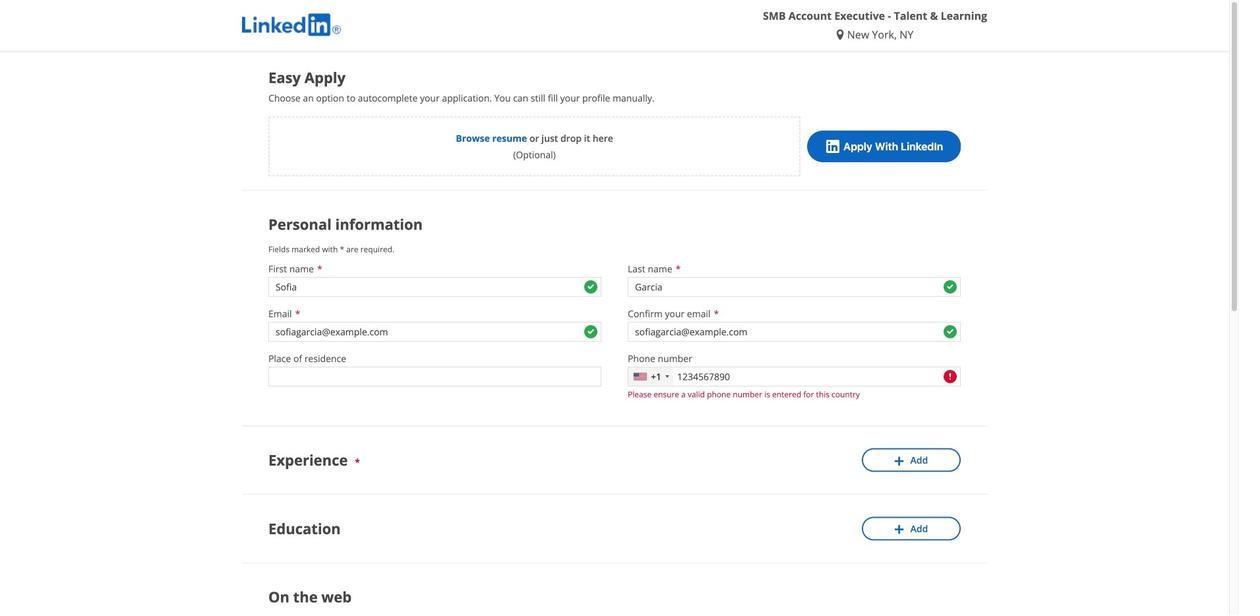 Task type: locate. For each thing, give the bounding box(es) containing it.
location image
[[837, 29, 848, 40]]



Task type: describe. For each thing, give the bounding box(es) containing it.
linkedin logo image
[[242, 13, 341, 36]]



Task type: vqa. For each thing, say whether or not it's contained in the screenshot.
CITY AND COUNTY OF SAN FRANCISCO LOGO
no



